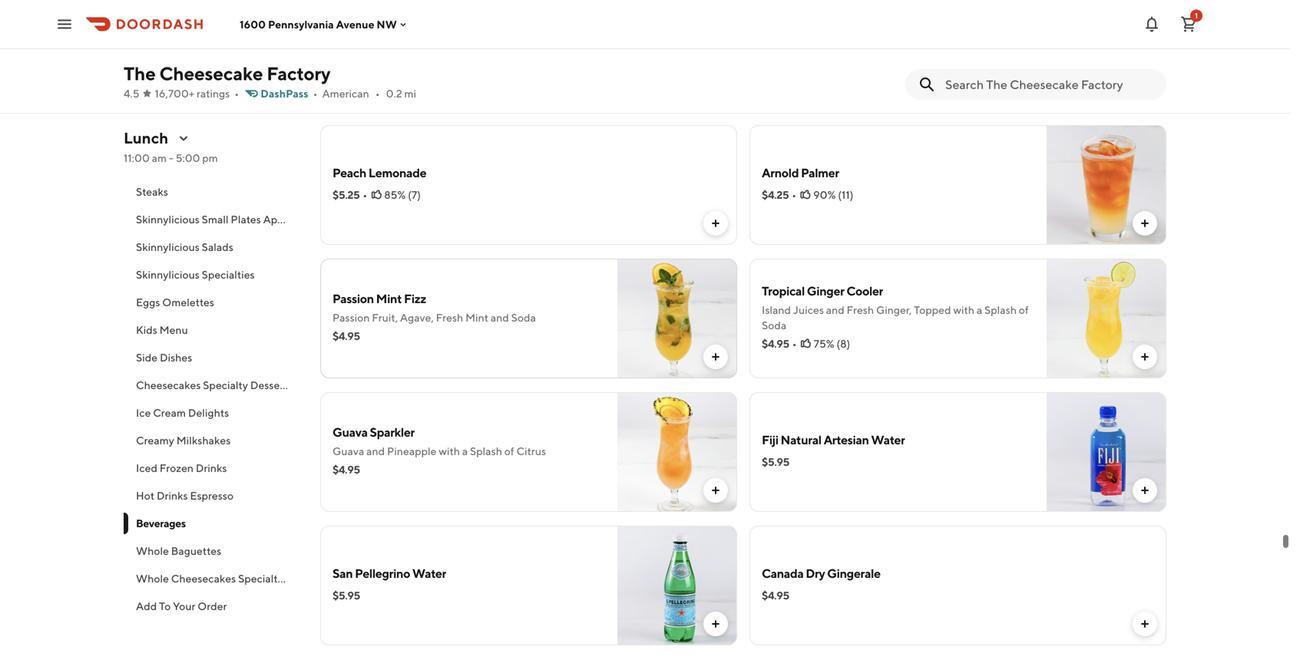 Task type: vqa. For each thing, say whether or not it's contained in the screenshot.
Coffee
no



Task type: locate. For each thing, give the bounding box(es) containing it.
guava left pineapple
[[333, 445, 365, 458]]

fresh right agave,
[[436, 312, 464, 324]]

1 vertical spatial factory
[[136, 158, 173, 171]]

1 vertical spatial passion
[[333, 312, 370, 324]]

add item to cart image
[[1140, 217, 1152, 230], [1140, 351, 1152, 363], [1140, 485, 1152, 497], [710, 619, 722, 631]]

with
[[954, 304, 975, 317], [439, 445, 460, 458]]

0 vertical spatial of
[[1020, 304, 1029, 317]]

soda inside "passion mint fizz passion fruit, agave, fresh mint and soda $4.95"
[[512, 312, 536, 324]]

1 vertical spatial splash
[[470, 445, 503, 458]]

1 vertical spatial guava
[[333, 445, 365, 458]]

• for $4.95 •
[[793, 338, 797, 350]]

$5.25
[[333, 189, 360, 201]]

skinnylicious small plates appetizers
[[136, 213, 316, 226]]

add item to cart image for san pellegrino water
[[710, 619, 722, 631]]

with inside tropical ginger cooler island juices and fresh ginger, topped with a splash of soda
[[954, 304, 975, 317]]

fresh inside "passion mint fizz passion fruit, agave, fresh mint and soda $4.95"
[[436, 312, 464, 324]]

0 horizontal spatial drinks
[[157, 490, 188, 503]]

1 vertical spatial skinnylicious
[[136, 241, 200, 254]]

1 vertical spatial mint
[[466, 312, 489, 324]]

water right pellegrino
[[413, 567, 446, 581]]

skinnylicious down steaks
[[136, 213, 200, 226]]

0 horizontal spatial fresh
[[436, 312, 464, 324]]

peach lemonade
[[333, 166, 427, 180]]

open menu image
[[55, 15, 74, 33]]

a right topped
[[977, 304, 983, 317]]

order
[[198, 601, 227, 613]]

factory down lunch
[[136, 158, 173, 171]]

splash left the citrus
[[470, 445, 503, 458]]

11:00
[[124, 152, 150, 164]]

1 guava from the top
[[333, 425, 368, 440]]

ice
[[136, 407, 151, 420]]

whole down beverages
[[136, 545, 169, 558]]

water right "artesian"
[[872, 433, 906, 448]]

0 horizontal spatial mint
[[376, 292, 402, 306]]

factory up dashpass • at the top left of page
[[267, 63, 331, 85]]

0 horizontal spatial a
[[462, 445, 468, 458]]

american
[[322, 87, 369, 100]]

specialty
[[203, 379, 248, 392], [238, 573, 283, 586]]

1 vertical spatial of
[[505, 445, 515, 458]]

tropical ginger cooler image
[[1047, 259, 1167, 379]]

1 horizontal spatial and
[[491, 312, 509, 324]]

a inside guava sparkler guava and pineapple with a splash of citrus $4.95
[[462, 445, 468, 458]]

avenue
[[336, 18, 375, 31]]

with right topped
[[954, 304, 975, 317]]

$5.95 for fiji
[[762, 456, 790, 469]]

sparkler
[[370, 425, 415, 440]]

75% (8)
[[814, 338, 851, 350]]

soda inside tropical ginger cooler island juices and fresh ginger, topped with a splash of soda
[[762, 319, 787, 332]]

0 vertical spatial whole
[[136, 545, 169, 558]]

0 horizontal spatial water
[[413, 567, 446, 581]]

0 horizontal spatial with
[[439, 445, 460, 458]]

3 skinnylicious from the top
[[136, 269, 200, 281]]

2 passion from the top
[[333, 312, 370, 324]]

$5.95 down fiji
[[762, 456, 790, 469]]

85%
[[384, 189, 406, 201]]

arnold palmer image
[[1047, 125, 1167, 245]]

2 vertical spatial skinnylicious
[[136, 269, 200, 281]]

2 skinnylicious from the top
[[136, 241, 200, 254]]

0 horizontal spatial splash
[[470, 445, 503, 458]]

1600 pennsylvania avenue nw button
[[240, 18, 409, 31]]

1 horizontal spatial drinks
[[196, 462, 227, 475]]

0 vertical spatial $5.95
[[762, 456, 790, 469]]

a right pineapple
[[462, 445, 468, 458]]

• right $5.25
[[363, 189, 368, 201]]

• left 0.2
[[376, 87, 380, 100]]

passion mint fizz image
[[618, 259, 738, 379]]

0 horizontal spatial soda
[[512, 312, 536, 324]]

1 horizontal spatial water
[[872, 433, 906, 448]]

skinnylicious
[[136, 213, 200, 226], [136, 241, 200, 254], [136, 269, 200, 281]]

add item to cart image for arnold palmer
[[1140, 217, 1152, 230]]

small
[[202, 213, 229, 226]]

passion
[[333, 292, 374, 306], [333, 312, 370, 324]]

mint up fruit,
[[376, 292, 402, 306]]

kids menu
[[136, 324, 188, 337]]

steaks
[[136, 186, 168, 198]]

agave,
[[400, 312, 434, 324]]

with right pineapple
[[439, 445, 460, 458]]

2 whole from the top
[[136, 573, 169, 586]]

and
[[827, 304, 845, 317], [491, 312, 509, 324], [367, 445, 385, 458]]

$5.25 •
[[333, 189, 368, 201]]

topped
[[914, 304, 952, 317]]

your
[[173, 601, 196, 613]]

1 skinnylicious from the top
[[136, 213, 200, 226]]

• left american
[[313, 87, 318, 100]]

fresh for fizz
[[436, 312, 464, 324]]

passion left fruit,
[[333, 312, 370, 324]]

0 vertical spatial a
[[977, 304, 983, 317]]

specialty down side dishes 'button'
[[203, 379, 248, 392]]

plates
[[231, 213, 261, 226]]

1 horizontal spatial of
[[1020, 304, 1029, 317]]

omelettes
[[162, 296, 214, 309]]

drinks
[[196, 462, 227, 475], [157, 490, 188, 503]]

ginger,
[[877, 304, 912, 317]]

splash inside tropical ginger cooler island juices and fresh ginger, topped with a splash of soda
[[985, 304, 1017, 317]]

cheesecakes
[[136, 379, 201, 392], [171, 573, 236, 586]]

add item to cart image for tropical ginger cooler
[[1140, 351, 1152, 363]]

specialty left cakes
[[238, 573, 283, 586]]

passion up fruit,
[[333, 292, 374, 306]]

drinks down creamy milkshakes button
[[196, 462, 227, 475]]

0 vertical spatial guava
[[333, 425, 368, 440]]

1 horizontal spatial splash
[[985, 304, 1017, 317]]

mint right agave,
[[466, 312, 489, 324]]

factory inside button
[[136, 158, 173, 171]]

1 passion from the top
[[333, 292, 374, 306]]

whole
[[136, 545, 169, 558], [136, 573, 169, 586]]

1 vertical spatial whole
[[136, 573, 169, 586]]

0 horizontal spatial of
[[505, 445, 515, 458]]

fresh inside tropical ginger cooler island juices and fresh ginger, topped with a splash of soda
[[847, 304, 875, 317]]

to
[[159, 601, 171, 613]]

2 horizontal spatial and
[[827, 304, 845, 317]]

freshly brewed green tea image
[[1047, 0, 1167, 111]]

guava sparkler image
[[618, 393, 738, 513]]

$5.95 for san
[[333, 590, 360, 602]]

skinnylicious for skinnylicious small plates appetizers
[[136, 213, 200, 226]]

0 vertical spatial factory
[[267, 63, 331, 85]]

fizz
[[404, 292, 426, 306]]

kids menu button
[[124, 317, 302, 344]]

arnold palmer
[[762, 166, 840, 180]]

menus image
[[178, 132, 190, 144]]

pennsylvania
[[268, 18, 334, 31]]

drinks inside button
[[196, 462, 227, 475]]

fresh down the cooler
[[847, 304, 875, 317]]

passion mint fizz passion fruit, agave, fresh mint and soda $4.95
[[333, 292, 536, 343]]

menu
[[160, 324, 188, 337]]

0 vertical spatial passion
[[333, 292, 374, 306]]

pellegrino
[[355, 567, 410, 581]]

whole cheesecakes specialty cakes button
[[124, 566, 316, 593]]

skinnylicious up skinnylicious specialties at the top left of page
[[136, 241, 200, 254]]

0 vertical spatial skinnylicious
[[136, 213, 200, 226]]

iced
[[136, 462, 158, 475]]

skinnylicious up eggs omelettes
[[136, 269, 200, 281]]

1 vertical spatial $5.95
[[333, 590, 360, 602]]

• left 75%
[[793, 338, 797, 350]]

add to your order
[[136, 601, 227, 613]]

guava
[[333, 425, 368, 440], [333, 445, 365, 458]]

desserts
[[250, 379, 292, 392]]

skinnylicious inside button
[[136, 241, 200, 254]]

1 horizontal spatial fresh
[[847, 304, 875, 317]]

combinations
[[175, 158, 244, 171]]

drinks inside 'button'
[[157, 490, 188, 503]]

• for dashpass •
[[313, 87, 318, 100]]

Item Search search field
[[946, 76, 1155, 93]]

$5.95 down san
[[333, 590, 360, 602]]

$4.95
[[333, 330, 360, 343], [762, 338, 790, 350], [333, 464, 360, 476], [762, 590, 790, 602]]

•
[[235, 87, 239, 100], [313, 87, 318, 100], [376, 87, 380, 100], [363, 189, 368, 201], [792, 189, 797, 201], [793, 338, 797, 350]]

salads
[[202, 241, 234, 254]]

• right $4.25 at the right of the page
[[792, 189, 797, 201]]

1 horizontal spatial a
[[977, 304, 983, 317]]

iced frozen drinks button
[[124, 455, 302, 483]]

cheesecakes up cream
[[136, 379, 201, 392]]

0 horizontal spatial $5.95
[[333, 590, 360, 602]]

drinks right hot
[[157, 490, 188, 503]]

0 horizontal spatial factory
[[136, 158, 173, 171]]

1 vertical spatial with
[[439, 445, 460, 458]]

ice cream delights
[[136, 407, 229, 420]]

1 horizontal spatial with
[[954, 304, 975, 317]]

skinnylicious salads button
[[124, 234, 302, 261]]

and inside tropical ginger cooler island juices and fresh ginger, topped with a splash of soda
[[827, 304, 845, 317]]

cheesecakes down baguettes
[[171, 573, 236, 586]]

0 vertical spatial drinks
[[196, 462, 227, 475]]

1 vertical spatial a
[[462, 445, 468, 458]]

splash right topped
[[985, 304, 1017, 317]]

0 vertical spatial with
[[954, 304, 975, 317]]

5:00
[[176, 152, 200, 164]]

pm
[[202, 152, 218, 164]]

• down the cheesecake factory
[[235, 87, 239, 100]]

whole up add
[[136, 573, 169, 586]]

baguettes
[[171, 545, 221, 558]]

of
[[1020, 304, 1029, 317], [505, 445, 515, 458]]

eggs omelettes button
[[124, 289, 302, 317]]

dashpass
[[261, 87, 309, 100]]

arnold
[[762, 166, 799, 180]]

of inside tropical ginger cooler island juices and fresh ginger, topped with a splash of soda
[[1020, 304, 1029, 317]]

0 vertical spatial splash
[[985, 304, 1017, 317]]

75%
[[814, 338, 835, 350]]

guava left sparkler
[[333, 425, 368, 440]]

1 horizontal spatial soda
[[762, 319, 787, 332]]

cheesecake
[[159, 63, 263, 85]]

creamy milkshakes
[[136, 435, 231, 447]]

1 horizontal spatial $5.95
[[762, 456, 790, 469]]

add item to cart image
[[710, 217, 722, 230], [710, 351, 722, 363], [710, 485, 722, 497], [1140, 619, 1152, 631]]

factory combinations button
[[124, 151, 302, 178]]

1 vertical spatial drinks
[[157, 490, 188, 503]]

0 horizontal spatial and
[[367, 445, 385, 458]]

add
[[136, 601, 157, 613]]

freshly brewed black tea image
[[618, 0, 738, 111]]

1 whole from the top
[[136, 545, 169, 558]]

factory combinations
[[136, 158, 244, 171]]

add item to cart image for fiji natural artesian water
[[1140, 485, 1152, 497]]



Task type: describe. For each thing, give the bounding box(es) containing it.
1600 pennsylvania avenue nw
[[240, 18, 397, 31]]

ratings
[[197, 87, 230, 100]]

creamy milkshakes button
[[124, 427, 302, 455]]

frozen
[[160, 462, 194, 475]]

specialties
[[202, 269, 255, 281]]

1 vertical spatial water
[[413, 567, 446, 581]]

add to your order button
[[124, 593, 302, 621]]

16,700+
[[155, 87, 195, 100]]

0 vertical spatial cheesecakes
[[136, 379, 201, 392]]

side
[[136, 352, 158, 364]]

whole baguettes button
[[124, 538, 302, 566]]

san pellegrino water
[[333, 567, 446, 581]]

fresh for cooler
[[847, 304, 875, 317]]

gingerale
[[828, 567, 881, 581]]

$4.95 •
[[762, 338, 797, 350]]

skinnylicious for skinnylicious salads
[[136, 241, 200, 254]]

splash inside guava sparkler guava and pineapple with a splash of citrus $4.95
[[470, 445, 503, 458]]

85% (7)
[[384, 189, 421, 201]]

1 vertical spatial cheesecakes
[[171, 573, 236, 586]]

0 vertical spatial mint
[[376, 292, 402, 306]]

$4.25 •
[[762, 189, 797, 201]]

• for american • 0.2 mi
[[376, 87, 380, 100]]

cheesecakes specialty desserts
[[136, 379, 292, 392]]

skinnylicious for skinnylicious specialties
[[136, 269, 200, 281]]

(11)
[[838, 189, 854, 201]]

dashpass •
[[261, 87, 318, 100]]

whole baguettes
[[136, 545, 221, 558]]

iced frozen drinks
[[136, 462, 227, 475]]

appetizers
[[263, 213, 316, 226]]

ginger
[[807, 284, 845, 299]]

canada dry gingerale
[[762, 567, 881, 581]]

fruit,
[[372, 312, 398, 324]]

skinnylicious specialties
[[136, 269, 255, 281]]

skinnylicious specialties button
[[124, 261, 302, 289]]

eggs omelettes
[[136, 296, 214, 309]]

of inside guava sparkler guava and pineapple with a splash of citrus $4.95
[[505, 445, 515, 458]]

whole for whole cheesecakes specialty cakes
[[136, 573, 169, 586]]

fiji natural artesian water image
[[1047, 393, 1167, 513]]

mi
[[405, 87, 417, 100]]

peach
[[333, 166, 367, 180]]

90%
[[814, 189, 836, 201]]

ice cream delights button
[[124, 400, 302, 427]]

1600
[[240, 18, 266, 31]]

0 vertical spatial water
[[872, 433, 906, 448]]

(7)
[[408, 189, 421, 201]]

a inside tropical ginger cooler island juices and fresh ginger, topped with a splash of soda
[[977, 304, 983, 317]]

dry
[[806, 567, 826, 581]]

$4.25
[[762, 189, 789, 201]]

4.5
[[124, 87, 140, 100]]

fiji
[[762, 433, 779, 448]]

american • 0.2 mi
[[322, 87, 417, 100]]

espresso
[[190, 490, 234, 503]]

hot
[[136, 490, 155, 503]]

$4.95 inside "passion mint fizz passion fruit, agave, fresh mint and soda $4.95"
[[333, 330, 360, 343]]

0.2
[[386, 87, 402, 100]]

2 guava from the top
[[333, 445, 365, 458]]

side dishes button
[[124, 344, 302, 372]]

skinnylicious salads
[[136, 241, 234, 254]]

16,700+ ratings •
[[155, 87, 239, 100]]

dishes
[[160, 352, 192, 364]]

cooler
[[847, 284, 884, 299]]

side dishes
[[136, 352, 192, 364]]

skinnylicious small plates appetizers button
[[124, 206, 316, 234]]

• for $5.25 •
[[363, 189, 368, 201]]

1 horizontal spatial factory
[[267, 63, 331, 85]]

with inside guava sparkler guava and pineapple with a splash of citrus $4.95
[[439, 445, 460, 458]]

whole cheesecakes specialty cakes
[[136, 573, 316, 586]]

san
[[333, 567, 353, 581]]

1 vertical spatial specialty
[[238, 573, 283, 586]]

lemonade
[[369, 166, 427, 180]]

beverages
[[136, 518, 186, 530]]

guava sparkler guava and pineapple with a splash of citrus $4.95
[[333, 425, 546, 476]]

whole for whole baguettes
[[136, 545, 169, 558]]

(8)
[[837, 338, 851, 350]]

$4.95 inside guava sparkler guava and pineapple with a splash of citrus $4.95
[[333, 464, 360, 476]]

kids
[[136, 324, 157, 337]]

hot drinks espresso button
[[124, 483, 302, 510]]

cheesecakes specialty desserts button
[[124, 372, 302, 400]]

eggs
[[136, 296, 160, 309]]

juices
[[794, 304, 824, 317]]

1 items, open order cart image
[[1180, 15, 1199, 33]]

cream
[[153, 407, 186, 420]]

notification bell image
[[1143, 15, 1162, 33]]

and inside guava sparkler guava and pineapple with a splash of citrus $4.95
[[367, 445, 385, 458]]

• for $4.25 •
[[792, 189, 797, 201]]

the cheesecake factory
[[124, 63, 331, 85]]

1
[[1196, 11, 1199, 20]]

hot drinks espresso
[[136, 490, 234, 503]]

natural
[[781, 433, 822, 448]]

and inside "passion mint fizz passion fruit, agave, fresh mint and soda $4.95"
[[491, 312, 509, 324]]

the
[[124, 63, 156, 85]]

san pellegrino water image
[[618, 526, 738, 646]]

canada
[[762, 567, 804, 581]]

11:00 am - 5:00 pm
[[124, 152, 218, 164]]

1 horizontal spatial mint
[[466, 312, 489, 324]]

steaks button
[[124, 178, 302, 206]]

creamy
[[136, 435, 174, 447]]

citrus
[[517, 445, 546, 458]]

0 vertical spatial specialty
[[203, 379, 248, 392]]

cakes
[[286, 573, 316, 586]]



